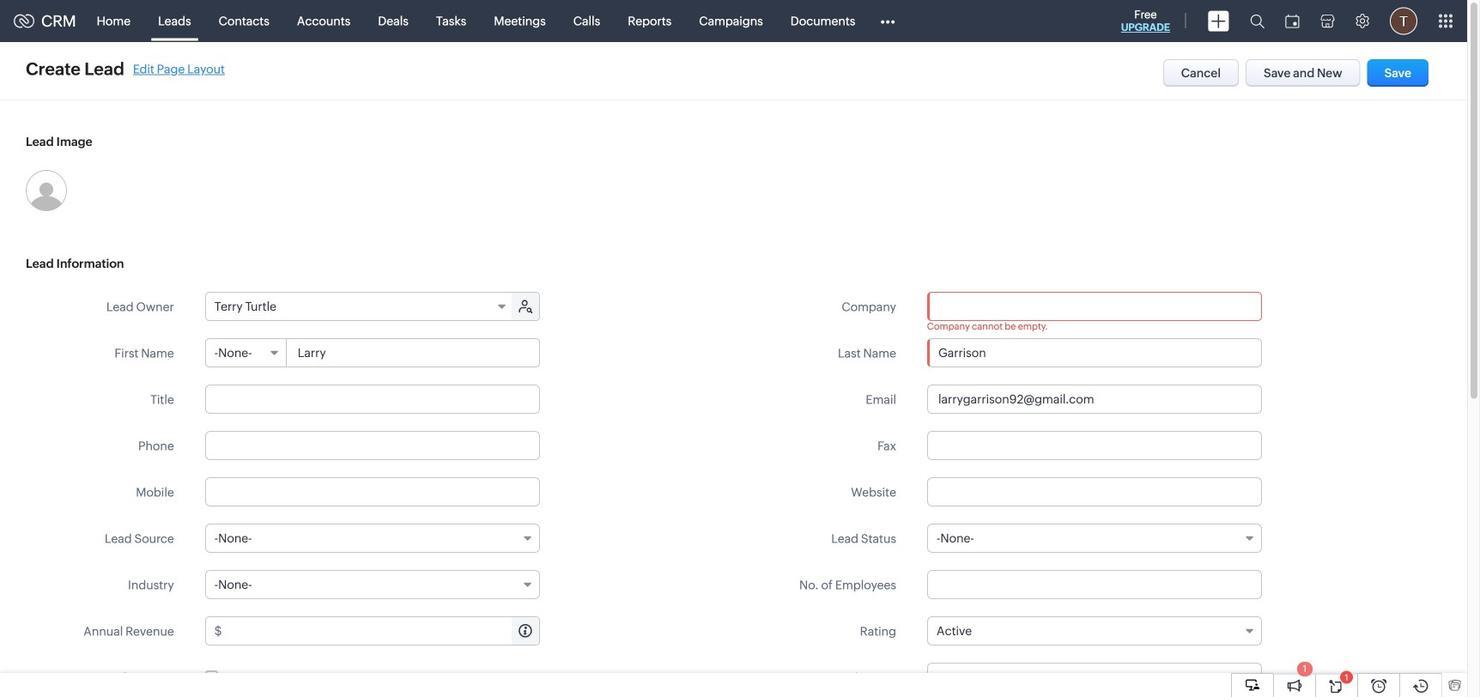 Task type: describe. For each thing, give the bounding box(es) containing it.
create menu element
[[1198, 0, 1240, 42]]

Other Modules field
[[869, 7, 906, 35]]

search element
[[1240, 0, 1275, 42]]

logo image
[[14, 14, 34, 28]]



Task type: locate. For each thing, give the bounding box(es) containing it.
create menu image
[[1208, 11, 1230, 31]]

None text field
[[928, 338, 1263, 368], [287, 339, 539, 367], [928, 385, 1263, 414], [205, 431, 540, 460], [928, 431, 1263, 460], [928, 570, 1263, 599], [225, 618, 539, 645], [928, 663, 1263, 692], [928, 338, 1263, 368], [287, 339, 539, 367], [928, 385, 1263, 414], [205, 431, 540, 460], [928, 431, 1263, 460], [928, 570, 1263, 599], [225, 618, 539, 645], [928, 663, 1263, 692]]

image image
[[26, 170, 67, 211]]

search image
[[1250, 14, 1265, 28]]

calendar image
[[1286, 14, 1300, 28]]

None text field
[[205, 385, 540, 414], [205, 478, 540, 507], [928, 478, 1263, 507], [205, 385, 540, 414], [205, 478, 540, 507], [928, 478, 1263, 507]]

profile element
[[1380, 0, 1428, 42]]

profile image
[[1390, 7, 1418, 35]]

None field
[[206, 293, 513, 320], [928, 293, 1262, 320], [206, 339, 287, 367], [205, 524, 540, 553], [928, 524, 1263, 553], [205, 570, 540, 599], [928, 617, 1263, 646], [206, 293, 513, 320], [928, 293, 1262, 320], [206, 339, 287, 367], [205, 524, 540, 553], [928, 524, 1263, 553], [205, 570, 540, 599], [928, 617, 1263, 646]]



Task type: vqa. For each thing, say whether or not it's contained in the screenshot.
Commercial Press (Sample)
no



